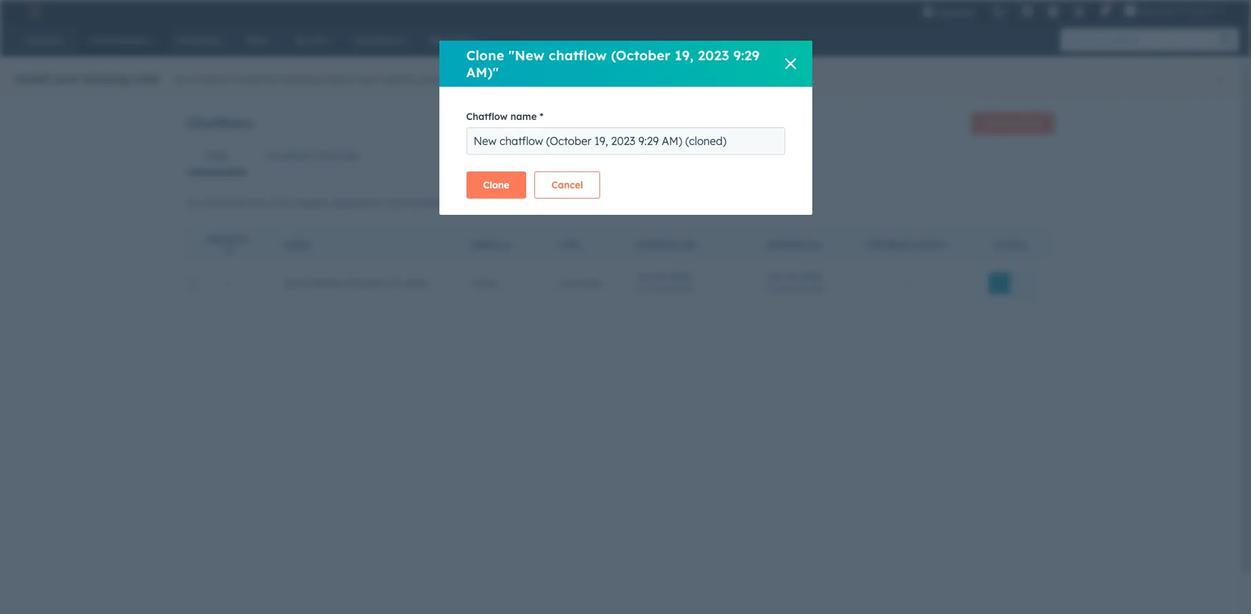 Task type: vqa. For each thing, say whether or not it's contained in the screenshot.
Live Chat
yes



Task type: locate. For each thing, give the bounding box(es) containing it.
0 horizontal spatial oct 19, 2023 by tara schultz
[[637, 271, 694, 294]]

oct down created
[[767, 271, 783, 283]]

chatflow up should on the left top of the page
[[549, 47, 607, 64]]

9:29 left am)
[[429, 277, 446, 289]]

code left 'on'
[[320, 73, 342, 86]]

19, inside clone "new chatflow (october 19, 2023 9:29 am)"
[[675, 47, 694, 64]]

know
[[449, 73, 472, 86]]

settings
[[540, 197, 577, 209]]

clone for clone "new chatflow (october 19, 2023 9:29 am)"
[[466, 47, 504, 64]]

0 vertical spatial (october
[[611, 47, 671, 64]]

1 vertical spatial clone
[[483, 179, 509, 191]]

-
[[903, 277, 907, 289], [907, 277, 910, 289]]

0 horizontal spatial oct
[[637, 271, 653, 283]]

appear.
[[600, 73, 633, 86]]

facebook
[[266, 150, 310, 162]]

(october inside clone "new chatflow (october 19, 2023 9:29 am)"
[[611, 47, 671, 64]]

0 horizontal spatial tracking
[[83, 72, 129, 86]]

tara down created
[[778, 284, 795, 294]]

schultz down modified on on the right
[[667, 284, 694, 294]]

1 by from the left
[[637, 284, 646, 294]]

so
[[421, 73, 431, 86]]

0 horizontal spatial by
[[637, 284, 646, 294]]

oct 19, 2023 by tara schultz down created on
[[767, 271, 825, 294]]

need
[[199, 73, 221, 86]]

tara down modified
[[648, 284, 665, 294]]

2023
[[698, 47, 729, 64], [670, 271, 691, 283], [800, 271, 821, 283], [405, 277, 426, 289]]

your right 'on'
[[359, 73, 379, 86]]

modified on
[[637, 240, 696, 250]]

(october
[[611, 47, 671, 64], [348, 277, 388, 289]]

0 vertical spatial chat
[[205, 150, 228, 162]]

to right go
[[476, 197, 485, 209]]

1 horizontal spatial on
[[807, 240, 820, 250]]

1 horizontal spatial by
[[767, 284, 776, 294]]

navigation containing chat
[[186, 140, 1054, 173]]

tara
[[648, 284, 665, 294], [778, 284, 795, 294]]

upgrade
[[937, 7, 975, 18]]

search image
[[1220, 34, 1232, 46]]

chat right live
[[579, 277, 601, 289]]

19,
[[675, 47, 694, 64], [655, 271, 667, 283], [785, 271, 797, 283], [390, 277, 402, 289]]

2023 up 'get tracking code' "link"
[[698, 47, 729, 64]]

chat down chatflows
[[205, 150, 228, 162]]

0 horizontal spatial 9:29
[[429, 277, 446, 289]]

0 horizontal spatial to
[[223, 73, 233, 86]]

2 schultz from the left
[[797, 284, 825, 294]]

2 on from the left
[[807, 240, 820, 250]]

chatflow right the 'new'
[[307, 277, 345, 289]]

we
[[434, 73, 446, 86]]

inbox
[[472, 240, 500, 250], [472, 277, 498, 289]]

by
[[637, 284, 646, 294], [767, 284, 776, 294]]

2 link opens in a new window image from the top
[[580, 199, 589, 209]]

am)"
[[466, 64, 499, 81]]

1 horizontal spatial 9:29
[[733, 47, 760, 64]]

on
[[683, 240, 696, 250], [807, 240, 820, 250]]

chatflow name
[[466, 111, 537, 123]]

2 oct from the left
[[767, 271, 783, 283]]

0 horizontal spatial schultz
[[667, 284, 694, 294]]

1 horizontal spatial tracking
[[281, 73, 318, 86]]

clone button
[[466, 172, 526, 199]]

"new
[[508, 47, 544, 64]]

inbox right am)
[[472, 277, 498, 289]]

19, up get tracking code
[[675, 47, 694, 64]]

install your tracking code
[[14, 72, 159, 86]]

by down modified
[[637, 284, 646, 294]]

1 oct 19, 2023 by tara schultz from the left
[[637, 271, 694, 294]]

1 horizontal spatial (october
[[611, 47, 671, 64]]

new chatflow (october 19, 2023 9:29 am) inbox
[[284, 277, 498, 289]]

19, down modified
[[655, 271, 667, 283]]

1 horizontal spatial code
[[320, 73, 342, 86]]

to
[[186, 197, 196, 209]]

chat
[[205, 150, 228, 162], [579, 277, 601, 289]]

1 horizontal spatial chat
[[579, 277, 601, 289]]

1 link opens in a new window image from the top
[[580, 196, 589, 212]]

0 vertical spatial clone
[[466, 47, 504, 64]]

your
[[54, 72, 79, 86], [359, 73, 379, 86], [504, 73, 524, 86], [247, 197, 267, 209], [488, 197, 508, 209]]

1 tara from the left
[[648, 284, 665, 294]]

menu
[[914, 0, 1235, 26]]

tracking
[[83, 72, 129, 86], [281, 73, 318, 86], [666, 75, 698, 85]]

1 vertical spatial inbox
[[472, 277, 498, 289]]

oct 19, 2023 by tara schultz down modified on on the right
[[637, 271, 694, 294]]

2 horizontal spatial tracking
[[666, 75, 698, 85]]

search button
[[1213, 28, 1239, 52]]

chatflow inside clone "new chatflow (october 19, 2023 9:29 am)"
[[549, 47, 607, 64]]

2 horizontal spatial code
[[700, 75, 719, 85]]

help button
[[1042, 0, 1065, 22]]

1 inbox from the top
[[472, 240, 500, 250]]

1 horizontal spatial schultz
[[797, 284, 825, 294]]

inbox settings
[[511, 197, 577, 209]]

schultz down created on
[[797, 284, 825, 294]]

oct
[[637, 271, 653, 283], [767, 271, 783, 283]]

.
[[592, 197, 594, 209]]

by down created
[[767, 284, 776, 294]]

apoptosis studios
[[1139, 5, 1214, 16]]

status
[[995, 240, 1026, 250]]

clone for clone
[[483, 179, 509, 191]]

1 horizontal spatial oct
[[767, 271, 783, 283]]

chatflow down "new
[[527, 73, 565, 86]]

clone inside clone "new chatflow (october 19, 2023 9:29 am)"
[[466, 47, 504, 64]]

clone inside 'button'
[[483, 179, 509, 191]]

oct down modified
[[637, 271, 653, 283]]

you'll
[[173, 73, 196, 86]]

to
[[223, 73, 233, 86], [476, 197, 485, 209]]

your right where
[[504, 73, 524, 86]]

your right install
[[54, 72, 79, 86]]

1 oct from the left
[[637, 271, 653, 283]]

Chatflow name text field
[[466, 127, 785, 155]]

1 horizontal spatial tara
[[778, 284, 795, 294]]

calling icon image
[[992, 7, 1004, 19]]

marketplaces button
[[1013, 0, 1042, 22]]

1 horizontal spatial to
[[476, 197, 485, 209]]

survey
[[913, 240, 946, 250]]

chatflows banner
[[186, 108, 1054, 140]]

1 vertical spatial (october
[[348, 277, 388, 289]]

to right need
[[223, 73, 233, 86]]

on
[[345, 73, 356, 86]]

close image
[[1216, 75, 1224, 83]]

1 horizontal spatial oct 19, 2023 by tara schultz
[[767, 271, 825, 294]]

am)
[[449, 277, 467, 289]]

install
[[14, 72, 51, 86]]

facebook messenger button
[[247, 140, 380, 172]]

0 horizontal spatial on
[[683, 240, 696, 250]]

oct 19, 2023 by tara schultz
[[637, 271, 694, 294], [767, 271, 825, 294]]

1 vertical spatial chat
[[579, 277, 601, 289]]

created on
[[767, 240, 820, 250]]

9:29
[[733, 47, 760, 64], [429, 277, 446, 289]]

cancel button
[[534, 172, 600, 199]]

0 horizontal spatial tara
[[648, 284, 665, 294]]

1 schultz from the left
[[667, 284, 694, 294]]

1 vertical spatial 9:29
[[429, 277, 446, 289]]

on right created
[[807, 240, 820, 250]]

live
[[559, 277, 577, 289]]

marketplaces image
[[1021, 6, 1034, 18]]

on right modified
[[683, 240, 696, 250]]

2023 left am)
[[405, 277, 426, 289]]

hubspot image
[[24, 3, 41, 19]]

menu containing apoptosis studios
[[914, 0, 1235, 26]]

upgrade image
[[922, 6, 935, 18]]

9:29 left close icon
[[733, 47, 760, 64]]

code
[[133, 72, 159, 86], [320, 73, 342, 86], [700, 75, 719, 85]]

chatflow
[[549, 47, 607, 64], [527, 73, 565, 86], [1010, 118, 1043, 128], [307, 277, 345, 289]]

navigation
[[186, 140, 1054, 173]]

0 horizontal spatial (october
[[348, 277, 388, 289]]

create
[[982, 118, 1008, 128]]

0 vertical spatial inbox
[[472, 240, 500, 250]]

--
[[903, 277, 910, 289]]

feedback survey
[[867, 240, 946, 250]]

1
[[225, 277, 230, 289]]

clone
[[466, 47, 504, 64], [483, 179, 509, 191]]

new
[[284, 277, 305, 289]]

schultz
[[667, 284, 694, 294], [797, 284, 825, 294]]

chatflow right create
[[1010, 118, 1043, 128]]

code right get
[[700, 75, 719, 85]]

inbox down go
[[472, 240, 500, 250]]

website,
[[382, 73, 418, 86]]

feedback
[[867, 240, 911, 250]]

code left you'll
[[133, 72, 159, 86]]

0 vertical spatial 9:29
[[733, 47, 760, 64]]

1 on from the left
[[683, 240, 696, 250]]

chat button
[[186, 140, 247, 172]]

0 horizontal spatial chat
[[205, 150, 228, 162]]

go
[[462, 197, 474, 209]]

cancel
[[551, 179, 583, 191]]

2023 down created on
[[800, 271, 821, 283]]

link opens in a new window image
[[580, 196, 589, 212], [580, 199, 589, 209]]

clone "new chatflow (october 19, 2023 9:29 am)"
[[466, 47, 760, 81]]

0 vertical spatial to
[[223, 73, 233, 86]]



Task type: describe. For each thing, give the bounding box(es) containing it.
1 vertical spatial to
[[476, 197, 485, 209]]

studios
[[1183, 5, 1214, 16]]

on for created on
[[807, 240, 820, 250]]

tara schultz image
[[1124, 5, 1137, 17]]

customize
[[199, 197, 244, 209]]

2023 inside clone "new chatflow (october 19, 2023 9:29 am)"
[[698, 47, 729, 64]]

on for modified on
[[683, 240, 696, 250]]

to customize your chat widget's appearance and availability, go to your
[[186, 197, 511, 209]]

code inside 'get tracking code' "link"
[[700, 75, 719, 85]]

chatflow inside the install your tracking code alert
[[527, 73, 565, 86]]

calling icon button
[[987, 1, 1010, 21]]

chatflow
[[466, 111, 508, 123]]

get tracking code
[[650, 75, 719, 85]]

type
[[559, 240, 579, 250]]

availability,
[[408, 197, 459, 209]]

appearance
[[332, 197, 386, 209]]

2 tara from the left
[[778, 284, 795, 294]]

tracking inside "link"
[[666, 75, 698, 85]]

hubspot link
[[16, 3, 51, 19]]

facebook messenger
[[266, 150, 361, 162]]

9:29 inside clone "new chatflow (october 19, 2023 9:29 am)"
[[733, 47, 760, 64]]

2 oct 19, 2023 by tara schultz from the left
[[767, 271, 825, 294]]

messenger
[[312, 150, 361, 162]]

notifications button
[[1093, 0, 1116, 22]]

widget's
[[292, 197, 329, 209]]

1 - from the left
[[903, 277, 907, 289]]

help image
[[1047, 6, 1059, 18]]

close image
[[785, 58, 796, 69]]

to inside the install your tracking code alert
[[223, 73, 233, 86]]

Search HubSpot search field
[[1061, 28, 1227, 52]]

modified
[[637, 240, 681, 250]]

inbox
[[511, 197, 537, 209]]

install
[[235, 73, 261, 86]]

clone "new chatflow (october 19, 2023 9:29 am)" dialog
[[439, 41, 812, 215]]

should
[[568, 73, 597, 86]]

you'll need to install the tracking code on your website, so we know where your chatflow should appear.
[[173, 73, 633, 86]]

2 - from the left
[[907, 277, 910, 289]]

chat inside button
[[205, 150, 228, 162]]

notifications image
[[1099, 6, 1111, 18]]

2023 down modified on on the right
[[670, 271, 691, 283]]

link opens in a new window image inside inbox settings link
[[580, 199, 589, 209]]

chatflows
[[186, 114, 253, 131]]

0 horizontal spatial code
[[133, 72, 159, 86]]

your left 'chat'
[[247, 197, 267, 209]]

create chatflow button
[[971, 113, 1054, 134]]

your left inbox
[[488, 197, 508, 209]]

created
[[767, 240, 805, 250]]

and
[[388, 197, 405, 209]]

chat
[[269, 197, 289, 209]]

19, down created on
[[785, 271, 797, 283]]

chatflow inside button
[[1010, 118, 1043, 128]]

get
[[650, 75, 664, 85]]

install your tracking code alert
[[0, 58, 1241, 99]]

name
[[284, 240, 309, 250]]

2 inbox from the top
[[472, 277, 498, 289]]

name
[[510, 111, 537, 123]]

the
[[264, 73, 278, 86]]

get tracking code link
[[641, 71, 740, 89]]

settings image
[[1073, 6, 1085, 18]]

live chat
[[559, 277, 601, 289]]

2 by from the left
[[767, 284, 776, 294]]

create chatflow
[[982, 118, 1043, 128]]

apoptosis studios button
[[1116, 0, 1235, 22]]

priority
[[207, 235, 248, 245]]

inbox settings link
[[511, 196, 592, 212]]

where
[[475, 73, 502, 86]]

settings link
[[1065, 0, 1093, 22]]

apoptosis
[[1139, 5, 1181, 16]]

19, left am)
[[390, 277, 402, 289]]



